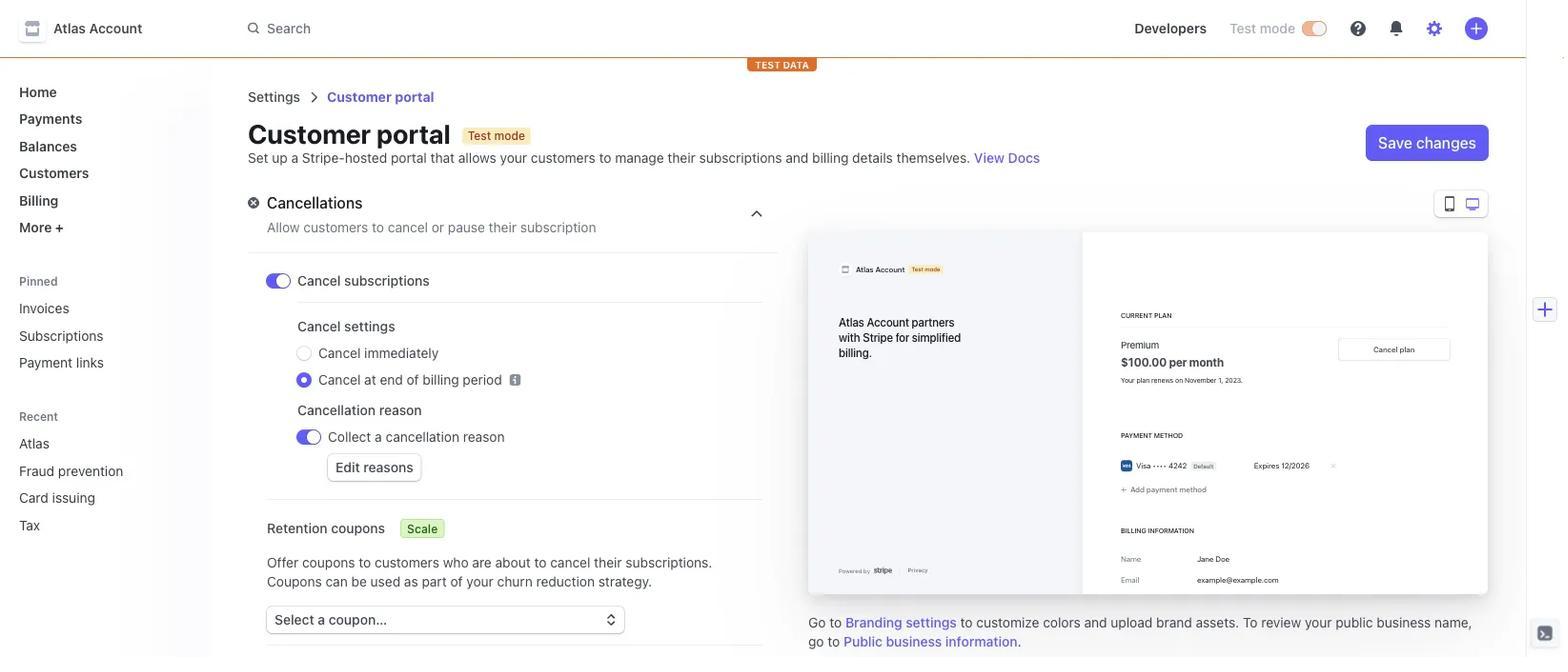 Task type: describe. For each thing, give the bounding box(es) containing it.
customer portal
[[327, 89, 434, 105]]

1 vertical spatial billing
[[423, 373, 459, 389]]

allow
[[267, 220, 300, 236]]

period
[[463, 373, 502, 389]]

business inside to customize colors and upload brand assets. to review your public business name, go to
[[1377, 616, 1432, 631]]

test for test mode set up a stripe-hosted portal that allows your customers to manage their subscriptions and billing details themselves. view docs
[[468, 130, 491, 143]]

balances
[[19, 138, 77, 154]]

2023
[[1226, 376, 1241, 384]]

per
[[1170, 356, 1187, 369]]

0 horizontal spatial settings
[[344, 319, 395, 335]]

. inside premium $100.00 per month your plan renews on november 1, 2023 .
[[1241, 376, 1243, 384]]

card
[[19, 491, 49, 506]]

visa
[[1137, 462, 1151, 471]]

customers inside the offer coupons to customers who are about to cancel their subscriptions. coupons can be used as part of your churn reduction strategy.
[[375, 556, 440, 572]]

account for atlas account test mode
[[876, 265, 905, 274]]

partners
[[912, 316, 955, 329]]

retention
[[267, 522, 328, 537]]

docs
[[1009, 150, 1041, 166]]

payment links link
[[11, 348, 195, 379]]

review
[[1262, 616, 1302, 631]]

scale
[[407, 523, 438, 536]]

1 vertical spatial settings
[[906, 616, 957, 631]]

go
[[809, 616, 826, 631]]

subscriptions.
[[626, 556, 713, 572]]

cancel at end of billing period
[[318, 373, 502, 389]]

subscriptions link
[[11, 320, 195, 351]]

home link
[[11, 76, 195, 107]]

mode for test mode set up a stripe-hosted portal that allows your customers to manage their subscriptions and billing details themselves. view docs
[[495, 130, 525, 143]]

go
[[809, 635, 824, 650]]

can
[[326, 575, 348, 591]]

subscriptions inside test mode set up a stripe-hosted portal that allows your customers to manage their subscriptions and billing details themselves. view docs
[[699, 150, 782, 166]]

atlas for atlas account test mode
[[856, 265, 874, 274]]

email
[[1121, 576, 1140, 585]]

0 horizontal spatial .
[[1018, 635, 1022, 650]]

data
[[783, 59, 809, 70]]

coupons for retention
[[331, 522, 385, 537]]

that
[[431, 150, 455, 166]]

0 vertical spatial method
[[1155, 432, 1184, 440]]

card issuing
[[19, 491, 95, 506]]

mode for test mode
[[1260, 21, 1296, 36]]

billing.
[[839, 346, 872, 359]]

immediately
[[364, 346, 439, 362]]

test inside atlas account test mode
[[912, 267, 924, 273]]

Search search field
[[236, 11, 774, 46]]

about
[[495, 556, 531, 572]]

offer coupons to customers who are about to cancel their subscriptions. coupons can be used as part of your churn reduction strategy.
[[267, 556, 713, 591]]

payment method
[[1121, 432, 1184, 440]]

name,
[[1435, 616, 1473, 631]]

0 horizontal spatial subscriptions
[[344, 274, 430, 289]]

more
[[19, 220, 52, 236]]

$100.00
[[1121, 356, 1167, 369]]

card issuing link
[[11, 483, 168, 514]]

fraud prevention
[[19, 463, 123, 479]]

recent
[[19, 410, 58, 424]]

details
[[853, 150, 893, 166]]

their inside the offer coupons to customers who are about to cancel their subscriptions. coupons can be used as part of your churn reduction strategy.
[[594, 556, 622, 572]]

billing for billing
[[19, 193, 58, 208]]

simplified
[[912, 331, 961, 344]]

4242
[[1169, 462, 1187, 471]]

your inside test mode set up a stripe-hosted portal that allows your customers to manage their subscriptions and billing details themselves. view docs
[[500, 150, 527, 166]]

part
[[422, 575, 447, 591]]

atlas account test mode
[[856, 265, 941, 274]]

customers link
[[11, 158, 195, 189]]

powered by link
[[835, 564, 892, 576]]

notifications image
[[1389, 21, 1405, 36]]

customers inside test mode set up a stripe-hosted portal that allows your customers to manage their subscriptions and billing details themselves. view docs
[[531, 150, 596, 166]]

your inside to customize colors and upload brand assets. to review your public business name, go to
[[1305, 616, 1333, 631]]

cancellations
[[267, 195, 363, 213]]

developers link
[[1127, 13, 1215, 44]]

core navigation links element
[[11, 76, 195, 243]]

cancel inside the offer coupons to customers who are about to cancel their subscriptions. coupons can be used as part of your churn reduction strategy.
[[550, 556, 591, 572]]

invoices
[[19, 301, 69, 317]]

retention coupons
[[267, 522, 385, 537]]

save
[[1379, 134, 1413, 152]]

payment for payment method
[[1121, 432, 1153, 440]]

coupons
[[267, 575, 322, 591]]

to up public business information .
[[961, 616, 973, 631]]

to inside test mode set up a stripe-hosted portal that allows your customers to manage their subscriptions and billing details themselves. view docs
[[599, 150, 612, 166]]

privacy
[[908, 568, 929, 575]]

used
[[371, 575, 401, 591]]

up
[[272, 150, 288, 166]]

pinned element
[[11, 293, 195, 379]]

changes
[[1417, 134, 1477, 152]]

test for test mode
[[1230, 21, 1257, 36]]

settings
[[248, 89, 300, 105]]

payment links
[[19, 355, 104, 371]]

to right 'go'
[[830, 616, 842, 631]]

test mode set up a stripe-hosted portal that allows your customers to manage their subscriptions and billing details themselves. view docs
[[248, 130, 1041, 166]]

visa •••• 4242 default
[[1137, 462, 1214, 471]]

powered by
[[839, 568, 871, 575]]

of inside the offer coupons to customers who are about to cancel their subscriptions. coupons can be used as part of your churn reduction strategy.
[[451, 575, 463, 591]]

for
[[896, 331, 910, 344]]

search
[[267, 20, 311, 36]]

billing link
[[11, 185, 195, 216]]

fraud
[[19, 463, 54, 479]]

strategy.
[[599, 575, 652, 591]]

balances link
[[11, 131, 195, 162]]

subscription
[[520, 220, 597, 236]]

with
[[839, 331, 861, 344]]

offer
[[267, 556, 299, 572]]

and inside to customize colors and upload brand assets. to review your public business name, go to
[[1085, 616, 1108, 631]]

customer
[[327, 89, 392, 105]]

example@example.com
[[1198, 576, 1279, 585]]

mode inside atlas account test mode
[[925, 267, 941, 273]]

colors
[[1043, 616, 1081, 631]]

customers inside cancellations allow customers to cancel or pause their subscription
[[304, 220, 368, 236]]

be
[[351, 575, 367, 591]]

name
[[1121, 555, 1142, 564]]

0 horizontal spatial of
[[407, 373, 419, 389]]

cancel settings
[[298, 319, 395, 335]]

0 horizontal spatial information
[[946, 635, 1018, 650]]

public
[[1336, 616, 1374, 631]]

settings image
[[1427, 21, 1443, 36]]



Task type: locate. For each thing, give the bounding box(es) containing it.
premium
[[1121, 339, 1160, 351]]

1 vertical spatial portal
[[391, 150, 427, 166]]

jane
[[1198, 555, 1214, 564]]

customers up subscription
[[531, 150, 596, 166]]

cancel for cancel at end of billing period
[[318, 373, 361, 389]]

0 horizontal spatial billing
[[423, 373, 459, 389]]

save changes
[[1379, 134, 1477, 152]]

mode up allows
[[495, 130, 525, 143]]

2 vertical spatial customers
[[375, 556, 440, 572]]

payment
[[1147, 486, 1178, 495]]

to inside cancellations allow customers to cancel or pause their subscription
[[372, 220, 384, 236]]

0 horizontal spatial their
[[489, 220, 517, 236]]

1 horizontal spatial cancel
[[550, 556, 591, 572]]

0 horizontal spatial test
[[468, 130, 491, 143]]

0 horizontal spatial and
[[786, 150, 809, 166]]

and right colors
[[1085, 616, 1108, 631]]

cancel for cancel plan
[[1374, 345, 1398, 354]]

are
[[472, 556, 492, 572]]

1 vertical spatial reason
[[463, 430, 505, 446]]

default
[[1194, 463, 1214, 470]]

mode
[[1260, 21, 1296, 36], [495, 130, 525, 143], [925, 267, 941, 273]]

help image
[[1351, 21, 1366, 36]]

2 horizontal spatial plan
[[1400, 345, 1416, 354]]

to up 'cancel subscriptions'
[[372, 220, 384, 236]]

settings up cancel immediately
[[344, 319, 395, 335]]

1,
[[1219, 376, 1224, 384]]

0 vertical spatial payment
[[19, 355, 73, 371]]

customers up as on the left
[[375, 556, 440, 572]]

a inside select a coupon… dropdown button
[[318, 613, 325, 629]]

their inside test mode set up a stripe-hosted portal that allows your customers to manage their subscriptions and billing details themselves. view docs
[[668, 150, 696, 166]]

coupons up can
[[302, 556, 355, 572]]

test mode
[[1230, 21, 1296, 36]]

test right developers
[[1230, 21, 1257, 36]]

and left details
[[786, 150, 809, 166]]

2 vertical spatial mode
[[925, 267, 941, 273]]

on
[[1176, 376, 1184, 384]]

payment for payment links
[[19, 355, 73, 371]]

cancel
[[298, 274, 341, 289], [298, 319, 341, 335], [1374, 345, 1398, 354], [318, 346, 361, 362], [318, 373, 361, 389]]

a right up
[[291, 150, 299, 166]]

by
[[864, 568, 871, 575]]

0 horizontal spatial reason
[[379, 403, 422, 419]]

upload
[[1111, 616, 1153, 631]]

prevention
[[58, 463, 123, 479]]

1 vertical spatial and
[[1085, 616, 1108, 631]]

billing
[[19, 193, 58, 208], [1121, 527, 1147, 535]]

payments link
[[11, 103, 195, 134]]

powered
[[839, 568, 862, 575]]

november
[[1185, 376, 1217, 384]]

portal left that
[[391, 150, 427, 166]]

1 horizontal spatial payment
[[1121, 432, 1153, 440]]

cancellation
[[386, 430, 460, 446]]

cancel left or
[[388, 220, 428, 236]]

atlas up "stripe"
[[856, 265, 874, 274]]

1 horizontal spatial subscriptions
[[699, 150, 782, 166]]

2 vertical spatial test
[[912, 267, 924, 273]]

manage
[[615, 150, 664, 166]]

method up visa •••• 4242 default
[[1155, 432, 1184, 440]]

1 horizontal spatial billing
[[1121, 527, 1147, 535]]

public business information .
[[844, 635, 1022, 650]]

1 horizontal spatial of
[[451, 575, 463, 591]]

add
[[1131, 486, 1145, 495]]

1 vertical spatial account
[[876, 265, 905, 274]]

pinned
[[19, 275, 58, 288]]

0 horizontal spatial plan
[[1137, 376, 1150, 384]]

more +
[[19, 220, 64, 236]]

2 horizontal spatial your
[[1305, 616, 1333, 631]]

cancel for cancel immediately
[[318, 346, 361, 362]]

atlas inside recent element
[[19, 436, 50, 452]]

fraud prevention link
[[11, 456, 168, 487]]

account inside atlas account partners with stripe for simplified billing.
[[867, 316, 910, 329]]

settings up public business information .
[[906, 616, 957, 631]]

churn
[[497, 575, 533, 591]]

plan for cancel plan
[[1400, 345, 1416, 354]]

hosted
[[345, 150, 387, 166]]

plan for current plan
[[1155, 312, 1172, 319]]

2 horizontal spatial a
[[375, 430, 382, 446]]

cancel immediately
[[318, 346, 439, 362]]

0 vertical spatial settings
[[344, 319, 395, 335]]

of down who
[[451, 575, 463, 591]]

month
[[1190, 356, 1224, 369]]

your
[[1121, 376, 1135, 384]]

to up be
[[359, 556, 371, 572]]

mode inside test mode set up a stripe-hosted portal that allows your customers to manage their subscriptions and billing details themselves. view docs
[[495, 130, 525, 143]]

recent element
[[0, 429, 210, 541]]

1 vertical spatial coupons
[[302, 556, 355, 572]]

+
[[55, 220, 64, 236]]

your left public
[[1305, 616, 1333, 631]]

2 horizontal spatial customers
[[531, 150, 596, 166]]

atlas for atlas account
[[53, 21, 86, 36]]

billing up the name
[[1121, 527, 1147, 535]]

recent navigation links element
[[0, 409, 210, 541]]

0 vertical spatial a
[[291, 150, 299, 166]]

your down are
[[467, 575, 494, 591]]

atlas up fraud
[[19, 436, 50, 452]]

subscriptions
[[699, 150, 782, 166], [344, 274, 430, 289]]

1 vertical spatial plan
[[1400, 345, 1416, 354]]

information down customize
[[946, 635, 1018, 650]]

2 horizontal spatial test
[[1230, 21, 1257, 36]]

0 vertical spatial plan
[[1155, 312, 1172, 319]]

coupon…
[[329, 613, 387, 629]]

a right collect
[[375, 430, 382, 446]]

0 vertical spatial subscriptions
[[699, 150, 782, 166]]

1 vertical spatial billing
[[1121, 527, 1147, 535]]

tax
[[19, 518, 40, 534]]

current
[[1121, 312, 1153, 319]]

1 horizontal spatial and
[[1085, 616, 1108, 631]]

of
[[407, 373, 419, 389], [451, 575, 463, 591]]

test
[[755, 59, 781, 70]]

2 vertical spatial your
[[1305, 616, 1333, 631]]

0 horizontal spatial billing
[[19, 193, 58, 208]]

1 vertical spatial mode
[[495, 130, 525, 143]]

atlas account partners with stripe for simplified billing.
[[839, 316, 961, 359]]

or
[[432, 220, 444, 236]]

your right allows
[[500, 150, 527, 166]]

2 vertical spatial their
[[594, 556, 622, 572]]

customers
[[531, 150, 596, 166], [304, 220, 368, 236], [375, 556, 440, 572]]

test inside test mode set up a stripe-hosted portal that allows your customers to manage their subscriptions and billing details themselves. view docs
[[468, 130, 491, 143]]

billing up the more +
[[19, 193, 58, 208]]

cancel inside cancellations allow customers to cancel or pause their subscription
[[388, 220, 428, 236]]

cancel plan link
[[1339, 339, 1450, 360]]

customize
[[977, 616, 1040, 631]]

1 horizontal spatial plan
[[1155, 312, 1172, 319]]

••••
[[1153, 462, 1167, 471]]

0 horizontal spatial cancel
[[388, 220, 428, 236]]

1 vertical spatial test
[[468, 130, 491, 143]]

2 horizontal spatial their
[[668, 150, 696, 166]]

account for atlas account
[[89, 21, 142, 36]]

account for atlas account partners with stripe for simplified billing.
[[867, 316, 910, 329]]

1 vertical spatial of
[[451, 575, 463, 591]]

customers
[[19, 165, 89, 181]]

1 horizontal spatial settings
[[906, 616, 957, 631]]

.
[[1241, 376, 1243, 384], [1018, 635, 1022, 650]]

1 horizontal spatial their
[[594, 556, 622, 572]]

atlas for atlas account partners with stripe for simplified billing.
[[839, 316, 865, 329]]

plan
[[1155, 312, 1172, 319], [1400, 345, 1416, 354], [1137, 376, 1150, 384]]

1 vertical spatial subscriptions
[[344, 274, 430, 289]]

who
[[443, 556, 469, 572]]

a right select
[[318, 613, 325, 629]]

billing information
[[1121, 527, 1195, 535]]

atlas account button
[[19, 15, 162, 42]]

your inside the offer coupons to customers who are about to cancel their subscriptions. coupons can be used as part of your churn reduction strategy.
[[467, 575, 494, 591]]

set
[[248, 150, 268, 166]]

1 vertical spatial their
[[489, 220, 517, 236]]

payment up visa
[[1121, 432, 1153, 440]]

1 vertical spatial a
[[375, 430, 382, 446]]

0 vertical spatial .
[[1241, 376, 1243, 384]]

reason
[[379, 403, 422, 419], [463, 430, 505, 446]]

coupons up be
[[331, 522, 385, 537]]

collect
[[328, 430, 371, 446]]

view
[[974, 150, 1005, 166]]

mode up partners
[[925, 267, 941, 273]]

portal inside test mode set up a stripe-hosted portal that allows your customers to manage their subscriptions and billing details themselves. view docs
[[391, 150, 427, 166]]

1 vertical spatial method
[[1180, 486, 1207, 495]]

plan inside the cancel plan link
[[1400, 345, 1416, 354]]

issuing
[[52, 491, 95, 506]]

payment inside payment links link
[[19, 355, 73, 371]]

branding settings link
[[846, 614, 957, 633]]

0 horizontal spatial payment
[[19, 355, 73, 371]]

1 horizontal spatial business
[[1377, 616, 1432, 631]]

billing for billing information
[[1121, 527, 1147, 535]]

billing inside test mode set up a stripe-hosted portal that allows your customers to manage their subscriptions and billing details themselves. view docs
[[813, 150, 849, 166]]

1 horizontal spatial information
[[1149, 527, 1195, 535]]

2 horizontal spatial mode
[[1260, 21, 1296, 36]]

0 horizontal spatial business
[[886, 635, 942, 650]]

links
[[76, 355, 104, 371]]

portal
[[395, 89, 434, 105], [391, 150, 427, 166]]

their right manage
[[668, 150, 696, 166]]

current plan
[[1121, 312, 1172, 319]]

portal right customer
[[395, 89, 434, 105]]

select a coupon…
[[275, 613, 387, 629]]

1 horizontal spatial customers
[[375, 556, 440, 572]]

business right public
[[1377, 616, 1432, 631]]

pinned navigation links element
[[11, 274, 195, 379]]

. down customize
[[1018, 635, 1022, 650]]

0 vertical spatial reason
[[379, 403, 422, 419]]

doe
[[1216, 555, 1230, 564]]

reasons
[[364, 461, 414, 476]]

account inside button
[[89, 21, 142, 36]]

1 vertical spatial payment
[[1121, 432, 1153, 440]]

1 vertical spatial business
[[886, 635, 942, 650]]

0 horizontal spatial a
[[291, 150, 299, 166]]

1 horizontal spatial mode
[[925, 267, 941, 273]]

payments
[[19, 111, 82, 127]]

2 vertical spatial plan
[[1137, 376, 1150, 384]]

information
[[1149, 527, 1195, 535], [946, 635, 1018, 650]]

stripe-
[[302, 150, 345, 166]]

plan inside premium $100.00 per month your plan renews on november 1, 2023 .
[[1137, 376, 1150, 384]]

coupons for offer
[[302, 556, 355, 572]]

billing left period on the bottom of the page
[[423, 373, 459, 389]]

1 vertical spatial your
[[467, 575, 494, 591]]

0 horizontal spatial customers
[[304, 220, 368, 236]]

their inside cancellations allow customers to cancel or pause their subscription
[[489, 220, 517, 236]]

payment down subscriptions
[[19, 355, 73, 371]]

1 horizontal spatial .
[[1241, 376, 1243, 384]]

your
[[500, 150, 527, 166], [467, 575, 494, 591], [1305, 616, 1333, 631]]

a inside test mode set up a stripe-hosted portal that allows your customers to manage their subscriptions and billing details themselves. view docs
[[291, 150, 299, 166]]

of right end
[[407, 373, 419, 389]]

0 vertical spatial your
[[500, 150, 527, 166]]

0 vertical spatial test
[[1230, 21, 1257, 36]]

0 vertical spatial account
[[89, 21, 142, 36]]

cancel for cancel subscriptions
[[298, 274, 341, 289]]

reason up the 'collect a cancellation reason'
[[379, 403, 422, 419]]

account up "stripe"
[[867, 316, 910, 329]]

their right pause
[[489, 220, 517, 236]]

test up allows
[[468, 130, 491, 143]]

0 vertical spatial their
[[668, 150, 696, 166]]

business
[[1377, 616, 1432, 631], [886, 635, 942, 650]]

0 vertical spatial of
[[407, 373, 419, 389]]

atlas inside button
[[53, 21, 86, 36]]

0 horizontal spatial mode
[[495, 130, 525, 143]]

reduction
[[536, 575, 595, 591]]

1 horizontal spatial a
[[318, 613, 325, 629]]

1 horizontal spatial your
[[500, 150, 527, 166]]

billing left details
[[813, 150, 849, 166]]

end
[[380, 373, 403, 389]]

customers down cancellations
[[304, 220, 368, 236]]

1 vertical spatial customers
[[304, 220, 368, 236]]

0 vertical spatial customers
[[531, 150, 596, 166]]

a for select a coupon…
[[318, 613, 325, 629]]

to right the about
[[534, 556, 547, 572]]

add payment method
[[1131, 486, 1207, 495]]

1 vertical spatial .
[[1018, 635, 1022, 650]]

reason down period on the bottom of the page
[[463, 430, 505, 446]]

to right go
[[828, 635, 840, 650]]

2 vertical spatial account
[[867, 316, 910, 329]]

cancel for cancel settings
[[298, 319, 341, 335]]

edit
[[336, 461, 360, 476]]

billing inside core navigation links element
[[19, 193, 58, 208]]

mode left "help" "image"
[[1260, 21, 1296, 36]]

atlas for atlas
[[19, 436, 50, 452]]

go to branding settings
[[809, 616, 957, 631]]

0 vertical spatial portal
[[395, 89, 434, 105]]

branding
[[846, 616, 903, 631]]

coupons
[[331, 522, 385, 537], [302, 556, 355, 572]]

test up partners
[[912, 267, 924, 273]]

atlas up with
[[839, 316, 865, 329]]

0 vertical spatial and
[[786, 150, 809, 166]]

1 vertical spatial information
[[946, 635, 1018, 650]]

their up strategy.
[[594, 556, 622, 572]]

. right 1,
[[1241, 376, 1243, 384]]

atlas inside atlas account partners with stripe for simplified billing.
[[839, 316, 865, 329]]

Search text field
[[236, 11, 774, 46]]

billing
[[813, 150, 849, 166], [423, 373, 459, 389]]

2 vertical spatial a
[[318, 613, 325, 629]]

0 vertical spatial mode
[[1260, 21, 1296, 36]]

public
[[844, 635, 883, 650]]

cancel up reduction
[[550, 556, 591, 572]]

cancel plan
[[1374, 345, 1416, 354]]

save changes button
[[1367, 126, 1489, 160]]

1 vertical spatial cancel
[[550, 556, 591, 572]]

atlas up home
[[53, 21, 86, 36]]

0 vertical spatial business
[[1377, 616, 1432, 631]]

expires
[[1255, 462, 1280, 471]]

0 vertical spatial information
[[1149, 527, 1195, 535]]

and inside test mode set up a stripe-hosted portal that allows your customers to manage their subscriptions and billing details themselves. view docs
[[786, 150, 809, 166]]

business down branding settings link
[[886, 635, 942, 650]]

0 vertical spatial billing
[[813, 150, 849, 166]]

0 vertical spatial billing
[[19, 193, 58, 208]]

0 horizontal spatial your
[[467, 575, 494, 591]]

account up atlas account partners with stripe for simplified billing.
[[876, 265, 905, 274]]

privacy link
[[908, 567, 929, 575]]

1 horizontal spatial billing
[[813, 150, 849, 166]]

method down default
[[1180, 486, 1207, 495]]

1 horizontal spatial test
[[912, 267, 924, 273]]

coupons inside the offer coupons to customers who are about to cancel their subscriptions. coupons can be used as part of your churn reduction strategy.
[[302, 556, 355, 572]]

to left manage
[[599, 150, 612, 166]]

account up home link
[[89, 21, 142, 36]]

0 vertical spatial cancel
[[388, 220, 428, 236]]

1 horizontal spatial reason
[[463, 430, 505, 446]]

0 vertical spatial coupons
[[331, 522, 385, 537]]

as
[[404, 575, 418, 591]]

to
[[1243, 616, 1258, 631]]

stripe image
[[874, 568, 892, 575]]

information up name jane doe
[[1149, 527, 1195, 535]]

a for collect a cancellation reason
[[375, 430, 382, 446]]



Task type: vqa. For each thing, say whether or not it's contained in the screenshot.
12/2026
yes



